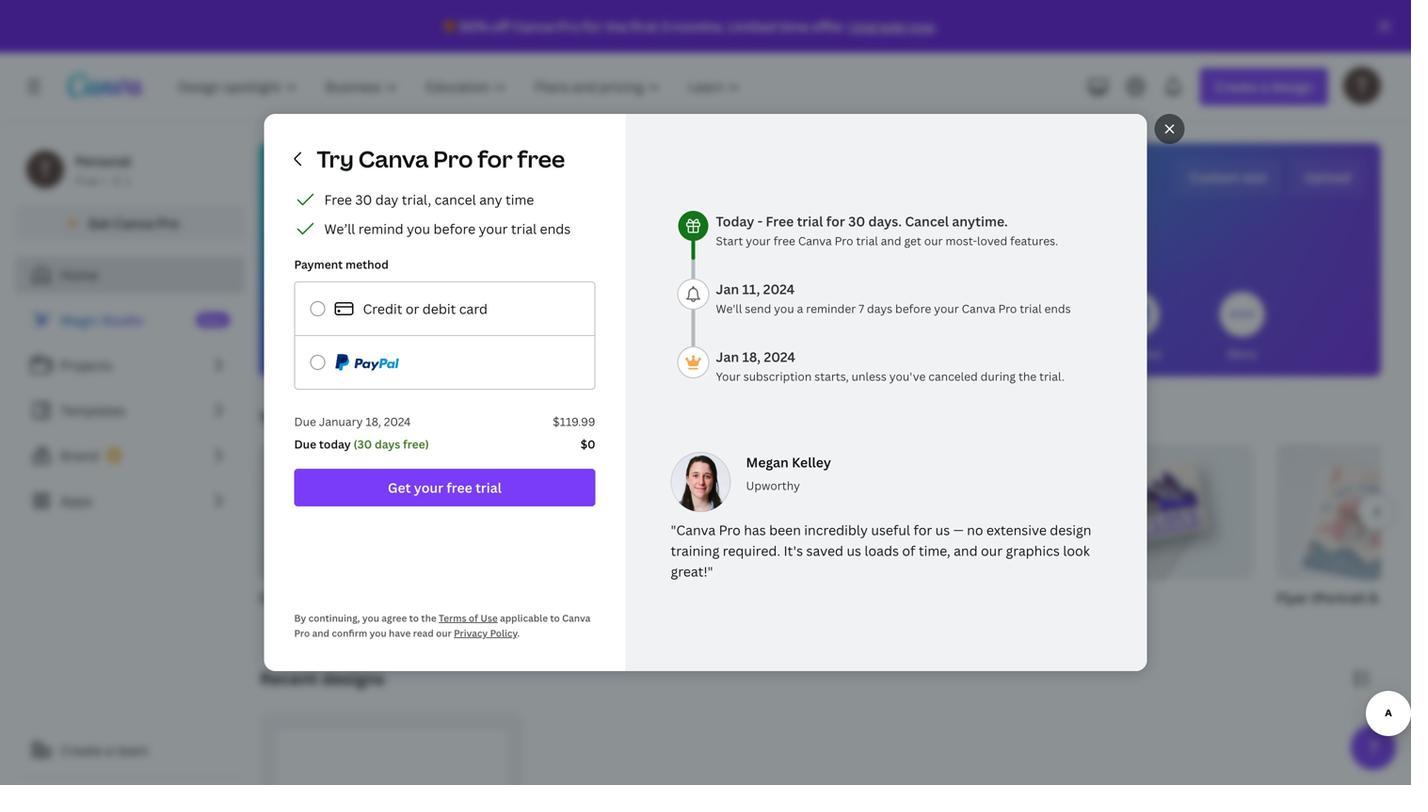 Task type: vqa. For each thing, say whether or not it's contained in the screenshot.
rightmost the add
no



Task type: describe. For each thing, give the bounding box(es) containing it.
confirm
[[332, 627, 367, 640]]

get your free trial
[[388, 479, 502, 497]]

terms of use link
[[439, 612, 498, 625]]

1 vertical spatial days
[[375, 436, 400, 452]]

apps link
[[15, 482, 245, 520]]

you might want to try...
[[260, 406, 450, 429]]

brand
[[60, 447, 99, 465]]

"canva
[[671, 521, 716, 539]]

free •
[[75, 173, 107, 188]]

(30
[[354, 436, 372, 452]]

2024 for jan 18, 2024
[[764, 348, 796, 366]]

subscription
[[744, 369, 812, 384]]

1 horizontal spatial time
[[779, 17, 809, 35]]

pro inside button
[[157, 214, 179, 232]]

of inside "canva pro has been incredibly useful for us — no extensive design training required. it's saved us loads of time, and our graphics look great!"
[[902, 542, 916, 560]]

11
[[1402, 589, 1411, 607]]

for inside today - free trial for 30 days. cancel anytime. start your free canva pro trial and get our most-loved features.
[[827, 212, 845, 230]]

pro inside jan 11, 2024 we'll send you a reminder 7 days before your canva pro trial ends
[[999, 301, 1017, 316]]

7
[[859, 301, 864, 316]]

today - free trial for 30 days. cancel anytime. start your free canva pro trial and get our most-loved features.
[[716, 212, 1058, 249]]

group for postcard group
[[1073, 444, 1254, 580]]

due today (30 days free)
[[294, 436, 429, 452]]

1 vertical spatial .
[[517, 627, 520, 640]]

your inside jan 11, 2024 we'll send you a reminder 7 days before your canva pro trial ends
[[934, 301, 959, 316]]

incredibly
[[804, 521, 868, 539]]

list containing magic studio
[[15, 301, 245, 520]]

1 horizontal spatial the
[[606, 17, 628, 35]]

try...
[[413, 406, 450, 429]]

pro inside "canva pro has been incredibly useful for us — no extensive design training required. it's saved us loads of time, and our graphics look great!"
[[719, 521, 741, 539]]

or
[[406, 300, 419, 318]]

megan
[[746, 453, 789, 471]]

websites
[[1112, 346, 1162, 362]]

canva inside applicable to canva pro and confirm you have read our
[[562, 612, 591, 625]]

🎁
[[444, 17, 457, 35]]

have
[[389, 627, 411, 640]]

designs
[[322, 667, 385, 690]]

🎁 50% off canva pro for the first 3 months. limited time offer. upgrade now .
[[444, 17, 938, 35]]

no
[[967, 521, 984, 539]]

today
[[716, 212, 755, 230]]

reminder
[[806, 301, 856, 316]]

you left the agree
[[362, 612, 379, 625]]

0 vertical spatial us
[[936, 521, 950, 539]]

try
[[317, 144, 354, 174]]

remind
[[358, 220, 404, 238]]

18, inside jan 18, 2024 your subscription starts, unless you've canceled during the trial.
[[742, 348, 761, 366]]

canva right off
[[513, 17, 554, 35]]

11,
[[742, 280, 760, 298]]

group for doc 'group' on the left
[[260, 444, 441, 580]]

free 30 day trial, cancel any time
[[324, 191, 534, 209]]

card
[[459, 300, 488, 318]]

unless
[[852, 369, 887, 384]]

whiteboard group
[[463, 444, 644, 631]]

january
[[319, 414, 363, 429]]

you inside applicable to canva pro and confirm you have read our
[[370, 627, 387, 640]]

trial inside button
[[476, 479, 502, 497]]

websites button
[[1112, 279, 1162, 377]]

privacy policy link
[[454, 627, 517, 640]]

1 vertical spatial of
[[469, 612, 478, 625]]

templates link
[[15, 392, 245, 429]]

create a team button
[[15, 732, 245, 769]]

3
[[661, 17, 669, 35]]

off
[[491, 17, 511, 35]]

we'll
[[324, 220, 355, 238]]

trial inside jan 11, 2024 we'll send you a reminder 7 days before your canva pro trial ends
[[1020, 301, 1042, 316]]

due january 18, 2024
[[294, 414, 411, 429]]

get for get your free trial
[[388, 479, 411, 497]]

free)
[[403, 436, 429, 452]]

been
[[769, 521, 801, 539]]

get for get canva pro
[[88, 214, 111, 232]]

and inside "canva pro has been incredibly useful for us — no extensive design training required. it's saved us loads of time, and our graphics look great!"
[[954, 542, 978, 560]]

group for whiteboard group on the left of page
[[463, 444, 644, 580]]

a inside jan 11, 2024 we'll send you a reminder 7 days before your canva pro trial ends
[[797, 301, 803, 316]]

due for due january 18, 2024
[[294, 414, 316, 429]]

days.
[[869, 212, 902, 230]]

1
[[125, 173, 131, 188]]

canceled
[[929, 369, 978, 384]]

1 horizontal spatial .
[[935, 17, 938, 35]]

flyer
[[1277, 589, 1309, 607]]

use
[[481, 612, 498, 625]]

pro inside applicable to canva pro and confirm you have read our
[[294, 627, 310, 640]]

first
[[631, 17, 659, 35]]

anytime.
[[952, 212, 1008, 230]]

useful
[[871, 521, 911, 539]]

jan for jan 11, 2024
[[716, 280, 739, 298]]

and inside today - free trial for 30 days. cancel anytime. start your free canva pro trial and get our most-loved features.
[[881, 233, 902, 249]]

free for free 30 day trial, cancel any time
[[324, 191, 352, 209]]

presentation (16:9) group
[[667, 444, 847, 631]]

cancel
[[435, 191, 476, 209]]

a inside button
[[106, 742, 113, 759]]

privacy policy .
[[454, 627, 520, 640]]

due for due today (30 days free)
[[294, 436, 316, 452]]

to up free)
[[391, 406, 409, 429]]

more button
[[1220, 279, 1265, 377]]

upgrade
[[849, 17, 905, 35]]

agree
[[382, 612, 407, 625]]

flyer (portrait 8.5 × 11 in) group
[[1277, 444, 1411, 631]]

studio
[[101, 311, 144, 329]]

required.
[[723, 542, 781, 560]]

will
[[701, 165, 749, 206]]

0 vertical spatial free
[[517, 144, 565, 174]]

your inside get your free trial button
[[414, 479, 443, 497]]

by continuing, you agree to the terms of use
[[294, 612, 498, 625]]

has
[[744, 521, 766, 539]]

flyer (portrait 8.5 × 11
[[1277, 589, 1411, 607]]

social media
[[786, 346, 856, 362]]

time inside list
[[506, 191, 534, 209]]

apps
[[60, 492, 93, 510]]

free inside button
[[447, 479, 472, 497]]

policy
[[490, 627, 517, 640]]

loved
[[977, 233, 1008, 249]]

applicable to canva pro and confirm you have read our
[[294, 612, 591, 640]]

doc group
[[260, 444, 441, 631]]

what
[[615, 165, 695, 206]]

send
[[745, 301, 771, 316]]

upworthy
[[746, 478, 800, 493]]

the inside jan 18, 2024 your subscription starts, unless you've canceled during the trial.
[[1019, 369, 1037, 384]]

start
[[716, 233, 743, 249]]



Task type: locate. For each thing, give the bounding box(es) containing it.
0 vertical spatial time
[[779, 17, 809, 35]]

2 vertical spatial our
[[436, 627, 452, 640]]

your down the -
[[746, 233, 771, 249]]

we'll
[[716, 301, 742, 316]]

ends
[[540, 220, 571, 238], [1045, 301, 1071, 316]]

3 group from the left
[[667, 444, 847, 580]]

days
[[867, 301, 893, 316], [375, 436, 400, 452]]

free inside today - free trial for 30 days. cancel anytime. start your free canva pro trial and get our most-loved features.
[[766, 212, 794, 230]]

1 vertical spatial time
[[506, 191, 534, 209]]

your down free)
[[414, 479, 443, 497]]

2024 for jan 11, 2024
[[763, 280, 795, 298]]

trial
[[797, 212, 823, 230], [511, 220, 537, 238], [856, 233, 878, 249], [1020, 301, 1042, 316], [476, 479, 502, 497]]

jan 11, 2024 we'll send you a reminder 7 days before your canva pro trial ends
[[716, 280, 1071, 316]]

of left time,
[[902, 542, 916, 560]]

your
[[716, 369, 741, 384]]

1 vertical spatial 30
[[848, 212, 865, 230]]

pro left get
[[835, 233, 854, 249]]

free
[[517, 144, 565, 174], [774, 233, 796, 249], [447, 479, 472, 497]]

us down incredibly
[[847, 542, 862, 560]]

18,
[[742, 348, 761, 366], [366, 414, 381, 429]]

0 horizontal spatial free
[[447, 479, 472, 497]]

it's
[[784, 542, 803, 560]]

ends inside jan 11, 2024 we'll send you a reminder 7 days before your canva pro trial ends
[[1045, 301, 1071, 316]]

your inside today - free trial for 30 days. cancel anytime. start your free canva pro trial and get our most-loved features.
[[746, 233, 771, 249]]

0 horizontal spatial our
[[436, 627, 452, 640]]

5 group from the left
[[1073, 444, 1254, 580]]

you inside for you button
[[399, 346, 419, 362]]

0 vertical spatial and
[[881, 233, 902, 249]]

. down applicable
[[517, 627, 520, 640]]

1 horizontal spatial free
[[324, 191, 352, 209]]

0 horizontal spatial ends
[[540, 220, 571, 238]]

the left trial.
[[1019, 369, 1037, 384]]

whiteboards
[[575, 346, 645, 362]]

a
[[797, 301, 803, 316], [106, 742, 113, 759]]

free for free •
[[75, 173, 99, 188]]

you inside list
[[407, 220, 430, 238]]

trial.
[[1040, 369, 1065, 384]]

of up 'privacy'
[[469, 612, 478, 625]]

$0
[[581, 436, 596, 452]]

"canva pro has been incredibly useful for us — no extensive design training required. it's saved us loads of time, and our graphics look great!"
[[671, 521, 1092, 580]]

1 vertical spatial 18,
[[366, 414, 381, 429]]

1 horizontal spatial and
[[881, 233, 902, 249]]

credit
[[363, 300, 402, 318]]

to inside applicable to canva pro and confirm you have read our
[[550, 612, 560, 625]]

2 due from the top
[[294, 436, 316, 452]]

2 vertical spatial free
[[766, 212, 794, 230]]

18, up subscription
[[742, 348, 761, 366]]

to right applicable
[[550, 612, 560, 625]]

0 horizontal spatial the
[[421, 612, 437, 625]]

0 vertical spatial days
[[867, 301, 893, 316]]

0 vertical spatial 2024
[[763, 280, 795, 298]]

0 horizontal spatial us
[[847, 542, 862, 560]]

your up canceled
[[934, 301, 959, 316]]

design
[[1050, 521, 1092, 539]]

payment method
[[294, 257, 389, 272]]

you up the -
[[756, 165, 812, 206]]

0 vertical spatial the
[[606, 17, 628, 35]]

2024
[[763, 280, 795, 298], [764, 348, 796, 366], [384, 414, 411, 429]]

50%
[[459, 17, 489, 35]]

0 vertical spatial before
[[434, 220, 476, 238]]

home
[[60, 266, 98, 284]]

2 horizontal spatial our
[[981, 542, 1003, 560]]

before inside list
[[434, 220, 476, 238]]

0 horizontal spatial and
[[312, 627, 330, 640]]

1 vertical spatial get
[[388, 479, 411, 497]]

cancel
[[905, 212, 949, 230]]

1 horizontal spatial 30
[[848, 212, 865, 230]]

1 vertical spatial our
[[981, 542, 1003, 560]]

upgrade now button
[[849, 17, 935, 35]]

2024 inside jan 11, 2024 we'll send you a reminder 7 days before your canva pro trial ends
[[763, 280, 795, 298]]

—
[[953, 521, 964, 539]]

pro down by at left bottom
[[294, 627, 310, 640]]

1 due from the top
[[294, 414, 316, 429]]

2024 inside jan 18, 2024 your subscription starts, unless you've canceled during the trial.
[[764, 348, 796, 366]]

2 horizontal spatial the
[[1019, 369, 1037, 384]]

1 horizontal spatial a
[[797, 301, 803, 316]]

1 horizontal spatial list
[[294, 188, 596, 240]]

canva down 1
[[114, 214, 154, 232]]

2 group from the left
[[463, 444, 644, 580]]

1 vertical spatial the
[[1019, 369, 1037, 384]]

jan for jan 18, 2024
[[716, 348, 739, 366]]

pro up during
[[999, 301, 1017, 316]]

0 horizontal spatial of
[[469, 612, 478, 625]]

1 vertical spatial ends
[[1045, 301, 1071, 316]]

training
[[671, 542, 720, 560]]

list containing free 30 day trial, cancel any time
[[294, 188, 596, 240]]

presentations
[[677, 346, 753, 362]]

pro up home link
[[157, 214, 179, 232]]

projects link
[[15, 347, 245, 384]]

group for flyer (portrait 8.5 × 11 in) group
[[1277, 444, 1411, 586]]

0 horizontal spatial free
[[75, 173, 99, 188]]

0 horizontal spatial get
[[88, 214, 111, 232]]

the left first
[[606, 17, 628, 35]]

canva inside jan 11, 2024 we'll send you a reminder 7 days before your canva pro trial ends
[[962, 301, 996, 316]]

time,
[[919, 542, 951, 560]]

our inside "canva pro has been incredibly useful for us — no extensive design training required. it's saved us loads of time, and our graphics look great!"
[[981, 542, 1003, 560]]

2 vertical spatial and
[[312, 627, 330, 640]]

a left reminder
[[797, 301, 803, 316]]

days inside jan 11, 2024 we'll send you a reminder 7 days before your canva pro trial ends
[[867, 301, 893, 316]]

1 horizontal spatial free
[[517, 144, 565, 174]]

you right for
[[399, 346, 419, 362]]

due right you
[[294, 414, 316, 429]]

saved
[[806, 542, 844, 560]]

starts,
[[815, 369, 849, 384]]

2024 right 11,
[[763, 280, 795, 298]]

1 vertical spatial 2024
[[764, 348, 796, 366]]

our down cancel
[[924, 233, 943, 249]]

2 vertical spatial 2024
[[384, 414, 411, 429]]

templates
[[60, 402, 126, 419]]

your
[[479, 220, 508, 238], [746, 233, 771, 249], [934, 301, 959, 316], [414, 479, 443, 497]]

6 group from the left
[[1277, 444, 1411, 586]]

4 group from the left
[[870, 444, 1051, 588]]

during
[[981, 369, 1016, 384]]

you
[[756, 165, 812, 206], [407, 220, 430, 238], [774, 301, 794, 316], [399, 346, 419, 362], [362, 612, 379, 625], [370, 627, 387, 640]]

0 vertical spatial jan
[[716, 280, 739, 298]]

group for presentation (16:9) group
[[667, 444, 847, 580]]

day
[[375, 191, 399, 209]]

pro up cancel
[[433, 144, 473, 174]]

our inside applicable to canva pro and confirm you have read our
[[436, 627, 452, 640]]

top level navigation element
[[166, 68, 757, 105]]

pro left "has"
[[719, 521, 741, 539]]

megan kelley upworthy
[[746, 453, 831, 493]]

30 left 'day'
[[355, 191, 372, 209]]

new
[[202, 313, 224, 327]]

get down •
[[88, 214, 111, 232]]

continuing,
[[308, 612, 360, 625]]

canva inside button
[[114, 214, 154, 232]]

1 vertical spatial free
[[324, 191, 352, 209]]

debit
[[423, 300, 456, 318]]

0 vertical spatial a
[[797, 301, 803, 316]]

months.
[[672, 17, 725, 35]]

pro inside today - free trial for 30 days. cancel anytime. start your free canva pro trial and get our most-loved features.
[[835, 233, 854, 249]]

0 horizontal spatial a
[[106, 742, 113, 759]]

for up time,
[[914, 521, 932, 539]]

8.5
[[1370, 589, 1389, 607]]

get down free)
[[388, 479, 411, 497]]

for left days.
[[827, 212, 845, 230]]

1 group from the left
[[260, 444, 441, 580]]

you down "trial," at left top
[[407, 220, 430, 238]]

free up the we'll at the top left of page
[[324, 191, 352, 209]]

graphics
[[1006, 542, 1060, 560]]

free right the -
[[766, 212, 794, 230]]

before right "7"
[[896, 301, 932, 316]]

1 vertical spatial before
[[896, 301, 932, 316]]

0 vertical spatial 30
[[355, 191, 372, 209]]

projects
[[60, 356, 112, 374]]

2 jan from the top
[[716, 348, 739, 366]]

method
[[346, 257, 389, 272]]

1 horizontal spatial our
[[924, 233, 943, 249]]

2024 up free)
[[384, 414, 411, 429]]

paypal image
[[333, 351, 402, 374]]

. right upgrade
[[935, 17, 938, 35]]

time
[[779, 17, 809, 35], [506, 191, 534, 209]]

before inside jan 11, 2024 we'll send you a reminder 7 days before your canva pro trial ends
[[896, 301, 932, 316]]

0 vertical spatial .
[[935, 17, 938, 35]]

what will you
[[615, 165, 818, 206]]

1 vertical spatial list
[[15, 301, 245, 520]]

$119.99
[[553, 414, 596, 429]]

jan 18, 2024 your subscription starts, unless you've canceled during the trial.
[[716, 348, 1065, 384]]

our down the no
[[981, 542, 1003, 560]]

our down terms
[[436, 627, 452, 640]]

1 vertical spatial due
[[294, 436, 316, 452]]

pro right off
[[557, 17, 580, 35]]

time right the any on the top left
[[506, 191, 534, 209]]

0 horizontal spatial list
[[15, 301, 245, 520]]

1 vertical spatial and
[[954, 542, 978, 560]]

0 vertical spatial our
[[924, 233, 943, 249]]

canva right applicable
[[562, 612, 591, 625]]

jan up we'll
[[716, 280, 739, 298]]

0 horizontal spatial time
[[506, 191, 534, 209]]

doc
[[260, 589, 285, 607]]

0 horizontal spatial before
[[434, 220, 476, 238]]

and down days.
[[881, 233, 902, 249]]

1 horizontal spatial days
[[867, 301, 893, 316]]

1 vertical spatial us
[[847, 542, 862, 560]]

read
[[413, 627, 434, 640]]

-
[[758, 212, 763, 230]]

you right send
[[774, 301, 794, 316]]

None search field
[[538, 228, 1103, 266]]

jan up the 'your'
[[716, 348, 739, 366]]

you left have
[[370, 627, 387, 640]]

0 vertical spatial list
[[294, 188, 596, 240]]

0 horizontal spatial 18,
[[366, 414, 381, 429]]

time left offer.
[[779, 17, 809, 35]]

look
[[1063, 542, 1090, 560]]

1 vertical spatial free
[[774, 233, 796, 249]]

your down the any on the top left
[[479, 220, 508, 238]]

1 horizontal spatial of
[[902, 542, 916, 560]]

and down the —
[[954, 542, 978, 560]]

2 horizontal spatial free
[[774, 233, 796, 249]]

try canva pro for free
[[317, 144, 565, 174]]

free inside today - free trial for 30 days. cancel anytime. start your free canva pro trial and get our most-loved features.
[[774, 233, 796, 249]]

1 vertical spatial jan
[[716, 348, 739, 366]]

to up read at the left bottom
[[409, 612, 419, 625]]

trial inside list
[[511, 220, 537, 238]]

0 horizontal spatial days
[[375, 436, 400, 452]]

for you button
[[376, 279, 421, 377]]

by
[[294, 612, 306, 625]]

jan inside jan 11, 2024 we'll send you a reminder 7 days before your canva pro trial ends
[[716, 280, 739, 298]]

2 horizontal spatial and
[[954, 542, 978, 560]]

2024 up subscription
[[764, 348, 796, 366]]

our inside today - free trial for 30 days. cancel anytime. start your free canva pro trial and get our most-loved features.
[[924, 233, 943, 249]]

and down the continuing,
[[312, 627, 330, 640]]

0 vertical spatial free
[[75, 173, 99, 188]]

personal
[[75, 152, 131, 170]]

canva up 'day'
[[358, 144, 429, 174]]

pro
[[557, 17, 580, 35], [433, 144, 473, 174], [157, 214, 179, 232], [835, 233, 854, 249], [999, 301, 1017, 316], [719, 521, 741, 539], [294, 627, 310, 640]]

group
[[260, 444, 441, 580], [463, 444, 644, 580], [667, 444, 847, 580], [870, 444, 1051, 588], [1073, 444, 1254, 580], [1277, 444, 1411, 586]]

1 horizontal spatial get
[[388, 479, 411, 497]]

0 vertical spatial get
[[88, 214, 111, 232]]

1 horizontal spatial us
[[936, 521, 950, 539]]

recent
[[260, 667, 318, 690]]

1 vertical spatial a
[[106, 742, 113, 759]]

more
[[1228, 346, 1257, 362]]

today
[[319, 436, 351, 452]]

0 vertical spatial ends
[[540, 220, 571, 238]]

great!"
[[671, 563, 713, 580]]

0 horizontal spatial 30
[[355, 191, 372, 209]]

for
[[378, 346, 396, 362]]

jan inside jan 18, 2024 your subscription starts, unless you've canceled during the trial.
[[716, 348, 739, 366]]

extensive
[[987, 521, 1047, 539]]

1 horizontal spatial ends
[[1045, 301, 1071, 316]]

a left the team
[[106, 742, 113, 759]]

canva up reminder
[[798, 233, 832, 249]]

of
[[902, 542, 916, 560], [469, 612, 478, 625]]

2 vertical spatial the
[[421, 612, 437, 625]]

days right (30
[[375, 436, 400, 452]]

0 vertical spatial due
[[294, 414, 316, 429]]

media
[[822, 346, 856, 362]]

for you
[[378, 346, 419, 362]]

and inside applicable to canva pro and confirm you have read our
[[312, 627, 330, 640]]

1 jan from the top
[[716, 280, 739, 298]]

30 inside today - free trial for 30 days. cancel anytime. start your free canva pro trial and get our most-loved features.
[[848, 212, 865, 230]]

recent designs
[[260, 667, 385, 690]]

days right "7"
[[867, 301, 893, 316]]

for inside "canva pro has been incredibly useful for us — no extensive design training required. it's saved us loads of time, and our graphics look great!"
[[914, 521, 932, 539]]

magic
[[60, 311, 98, 329]]

applicable
[[500, 612, 548, 625]]

1 horizontal spatial 18,
[[742, 348, 761, 366]]

1 horizontal spatial before
[[896, 301, 932, 316]]

for left first
[[583, 17, 603, 35]]

0 vertical spatial 18,
[[742, 348, 761, 366]]

trial,
[[402, 191, 431, 209]]

get
[[88, 214, 111, 232], [388, 479, 411, 497]]

free inside list
[[324, 191, 352, 209]]

18, up (30
[[366, 414, 381, 429]]

due down might
[[294, 436, 316, 452]]

for up the any on the top left
[[478, 144, 513, 174]]

0 horizontal spatial .
[[517, 627, 520, 640]]

0 vertical spatial of
[[902, 542, 916, 560]]

list
[[294, 188, 596, 240], [15, 301, 245, 520]]

before down cancel
[[434, 220, 476, 238]]

us left the —
[[936, 521, 950, 539]]

2 horizontal spatial free
[[766, 212, 794, 230]]

canva inside today - free trial for 30 days. cancel anytime. start your free canva pro trial and get our most-loved features.
[[798, 233, 832, 249]]

free left •
[[75, 173, 99, 188]]

you inside jan 11, 2024 we'll send you a reminder 7 days before your canva pro trial ends
[[774, 301, 794, 316]]

postcard group
[[1073, 444, 1254, 631]]

create
[[60, 742, 103, 759]]

the up read at the left bottom
[[421, 612, 437, 625]]

30 left days.
[[848, 212, 865, 230]]

canva down loved
[[962, 301, 996, 316]]

2 vertical spatial free
[[447, 479, 472, 497]]

you
[[260, 406, 291, 429]]

your inside list
[[479, 220, 508, 238]]



